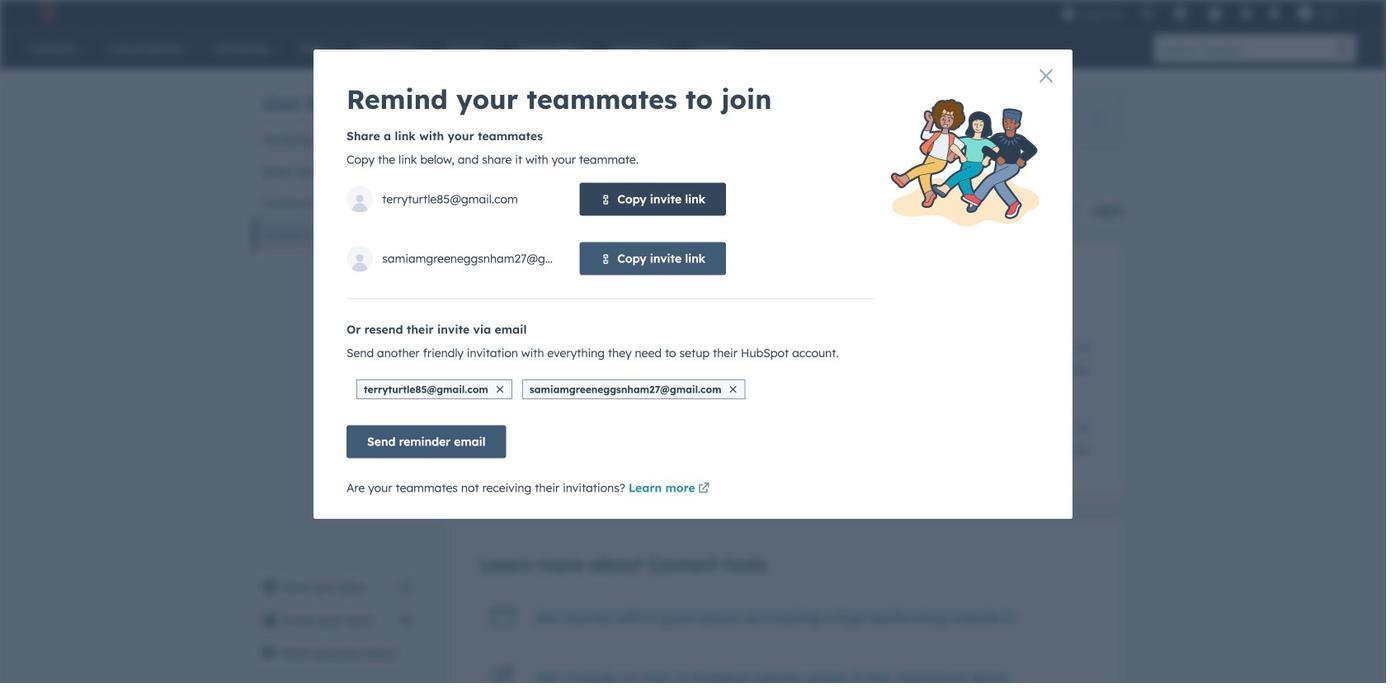 Task type: describe. For each thing, give the bounding box(es) containing it.
0 vertical spatial close image
[[1040, 69, 1053, 83]]

garebear orlando image
[[1298, 6, 1313, 21]]

user guides element
[[253, 71, 422, 250]]



Task type: vqa. For each thing, say whether or not it's contained in the screenshot.
leftmost Link opens in a new window icon
yes



Task type: locate. For each thing, give the bounding box(es) containing it.
link opens in a new window image
[[698, 479, 710, 499], [1004, 614, 1016, 625]]

marketplaces image
[[1174, 7, 1188, 22]]

0 horizontal spatial link opens in a new window image
[[698, 479, 710, 499]]

2 close image from the left
[[730, 386, 737, 393]]

0 horizontal spatial close image
[[497, 386, 503, 393]]

1 horizontal spatial close image
[[730, 386, 737, 393]]

0 horizontal spatial close image
[[1040, 69, 1053, 83]]

progress bar
[[448, 203, 733, 220]]

1 vertical spatial close image
[[1093, 115, 1103, 125]]

alert
[[448, 94, 1123, 144]]

1 horizontal spatial close image
[[1093, 115, 1103, 125]]

close image
[[497, 386, 503, 393], [730, 386, 737, 393]]

dialog
[[314, 50, 1073, 519]]

link opens in a new window image
[[698, 484, 710, 495], [400, 578, 412, 597], [400, 582, 412, 593], [1004, 610, 1016, 629]]

0 vertical spatial link opens in a new window image
[[698, 479, 710, 499]]

1 horizontal spatial link opens in a new window image
[[1004, 614, 1016, 625]]

menu
[[1053, 0, 1367, 26]]

1 vertical spatial link opens in a new window image
[[1004, 614, 1016, 625]]

close image
[[1040, 69, 1053, 83], [1093, 115, 1103, 125]]

Search HubSpot search field
[[1155, 35, 1329, 63]]

1 close image from the left
[[497, 386, 503, 393]]



